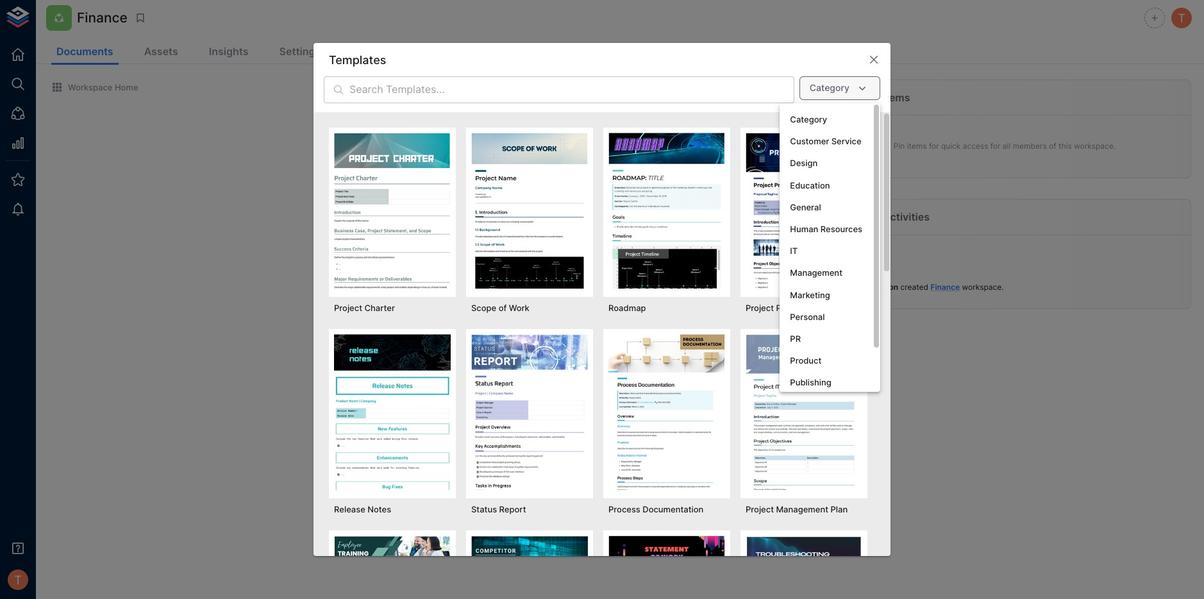 Task type: locate. For each thing, give the bounding box(es) containing it.
0 horizontal spatial finance
[[77, 10, 128, 26]]

or
[[344, 306, 352, 315]]

category button inside templates dialog
[[800, 77, 881, 100]]

product button
[[780, 350, 873, 372]]

1 vertical spatial of
[[499, 303, 507, 313]]

education
[[790, 180, 830, 190]]

for left all
[[991, 141, 1001, 151]]

category up customer service
[[810, 82, 850, 93]]

Search Templates... text field
[[350, 77, 795, 104]]

1 horizontal spatial finance
[[931, 282, 960, 292]]

scope of work
[[471, 303, 530, 313]]

this
[[1059, 141, 1072, 151]]

finance up documents
[[77, 10, 128, 26]]

0 horizontal spatial t
[[14, 573, 22, 587]]

0 vertical spatial of
[[1049, 141, 1057, 151]]

1 horizontal spatial for
[[929, 141, 939, 151]]

category button up customer service
[[780, 108, 873, 130]]

of left the this
[[1049, 141, 1057, 151]]

no
[[373, 279, 386, 291]]

status report image
[[471, 334, 588, 490]]

learn
[[399, 326, 422, 336]]

1 vertical spatial t
[[14, 573, 22, 587]]

pinned
[[846, 91, 880, 104]]

to
[[414, 306, 422, 315]]

0 vertical spatial t button
[[1170, 6, 1194, 30]]

pinned items
[[846, 91, 910, 104]]

status report
[[471, 504, 526, 515]]

for inside no documents found. create powerful documents, wikis & notes for personal use or invite your team to collaborate with you.
[[470, 295, 480, 304]]

plan
[[831, 504, 848, 515]]

1 vertical spatial management
[[776, 504, 829, 515]]

for up the with on the left of the page
[[470, 295, 480, 304]]

no documents found. create powerful documents, wikis & notes for personal use or invite your team to collaborate with you.
[[315, 279, 529, 315]]

for left quick in the top right of the page
[[929, 141, 939, 151]]

customer service
[[790, 136, 862, 146]]

human
[[790, 224, 819, 234]]

notes
[[448, 295, 468, 304]]

1 vertical spatial finance
[[931, 282, 960, 292]]

0 horizontal spatial of
[[499, 303, 507, 313]]

management left plan
[[776, 504, 829, 515]]

it
[[790, 246, 798, 256]]

scope
[[471, 303, 497, 313]]

project for project proposal
[[746, 303, 774, 313]]

recent
[[846, 210, 881, 223]]

troubleshooting guide image
[[746, 536, 863, 599]]

2 horizontal spatial for
[[991, 141, 1001, 151]]

learn more
[[399, 326, 445, 336]]

category up customer
[[790, 114, 827, 124]]

t
[[1178, 11, 1186, 25], [14, 573, 22, 587]]

product
[[790, 355, 822, 366]]

management up marketing
[[790, 268, 843, 278]]

1 vertical spatial category
[[790, 114, 827, 124]]

customer
[[790, 136, 830, 146]]

t for the rightmost t button
[[1178, 11, 1186, 25]]

competitor research report image
[[471, 536, 588, 599]]

1 horizontal spatial of
[[1049, 141, 1057, 151]]

1 vertical spatial t button
[[4, 566, 32, 594]]

for
[[929, 141, 939, 151], [991, 141, 1001, 151], [470, 295, 480, 304]]

category
[[810, 82, 850, 93], [790, 114, 827, 124]]

burton
[[873, 282, 899, 292]]

category inside templates dialog
[[810, 82, 850, 93]]

04:04
[[858, 272, 877, 281]]

process documentation image
[[609, 334, 725, 490]]

of
[[1049, 141, 1057, 151], [499, 303, 507, 313]]

0 vertical spatial management
[[790, 268, 843, 278]]

notes
[[368, 504, 391, 515]]

pr button
[[780, 328, 873, 350]]

1 vertical spatial category button
[[780, 108, 873, 130]]

learn more button
[[396, 321, 448, 341]]

pin items for quick access for all members of this workspace.
[[894, 141, 1116, 151]]

0 vertical spatial finance
[[77, 10, 128, 26]]

t button
[[1170, 6, 1194, 30], [4, 566, 32, 594]]

powerful
[[342, 295, 373, 304]]

0 vertical spatial category
[[810, 82, 850, 93]]

0 vertical spatial t
[[1178, 11, 1186, 25]]

management inside button
[[790, 268, 843, 278]]

access
[[963, 141, 989, 151]]

items
[[883, 91, 910, 104]]

finance right created at the top of page
[[931, 282, 960, 292]]

personal button
[[780, 306, 873, 328]]

human resources
[[790, 224, 863, 234]]

0 vertical spatial category button
[[800, 77, 881, 100]]

management
[[790, 268, 843, 278], [776, 504, 829, 515]]

category button up service
[[800, 77, 881, 100]]

charter
[[365, 303, 395, 313]]

design
[[790, 158, 818, 168]]

1 horizontal spatial t button
[[1170, 6, 1194, 30]]

of left work
[[499, 303, 507, 313]]

it button
[[780, 240, 873, 262]]

statement of work image
[[609, 536, 725, 599]]

quick
[[942, 141, 961, 151]]

general
[[790, 202, 821, 212]]

finance
[[77, 10, 128, 26], [931, 282, 960, 292]]

1 horizontal spatial t
[[1178, 11, 1186, 25]]

0 horizontal spatial for
[[470, 295, 480, 304]]

finance inside 04:04 pm tim burton created finance workspace .
[[931, 282, 960, 292]]

project
[[334, 303, 362, 313], [746, 303, 774, 313], [746, 504, 774, 515]]

employee training manual image
[[334, 536, 451, 599]]

process
[[609, 504, 641, 515]]



Task type: vqa. For each thing, say whether or not it's contained in the screenshot.
Pinned Items
yes



Task type: describe. For each thing, give the bounding box(es) containing it.
found.
[[442, 279, 471, 291]]

documentation
[[643, 504, 704, 515]]

management inside templates dialog
[[776, 504, 829, 515]]

education button
[[780, 174, 873, 196]]

project charter image
[[334, 133, 451, 289]]

recent activities
[[846, 210, 930, 223]]

with
[[467, 306, 482, 315]]

workspace home link
[[51, 81, 138, 93]]

0 horizontal spatial t button
[[4, 566, 32, 594]]

process documentation
[[609, 504, 704, 515]]

design button
[[780, 152, 873, 174]]

report
[[499, 504, 526, 515]]

04:04 pm tim burton created finance workspace .
[[858, 272, 1004, 292]]

of inside templates dialog
[[499, 303, 507, 313]]

settings
[[279, 45, 321, 58]]

more
[[424, 326, 445, 336]]

publishing
[[790, 377, 832, 388]]

settings link
[[274, 40, 326, 65]]

insights link
[[204, 40, 254, 65]]

pin
[[894, 141, 905, 151]]

general button
[[780, 196, 873, 218]]

project proposal
[[746, 303, 811, 313]]

work
[[509, 303, 530, 313]]

release notes image
[[334, 334, 451, 490]]

t for leftmost t button
[[14, 573, 22, 587]]

documents
[[56, 45, 113, 58]]

items
[[907, 141, 927, 151]]

project for project management plan
[[746, 504, 774, 515]]

proposal
[[776, 303, 811, 313]]

project management plan image
[[746, 334, 863, 490]]

personal
[[790, 312, 825, 322]]

tim
[[858, 282, 872, 292]]

your
[[376, 306, 392, 315]]

bookmark image
[[135, 12, 146, 24]]

workspace
[[962, 282, 1002, 292]]

customer service button
[[780, 130, 873, 152]]

you.
[[484, 306, 500, 315]]

.
[[1002, 282, 1004, 292]]

team
[[394, 306, 412, 315]]

&
[[441, 295, 446, 304]]

workspace home
[[68, 82, 138, 92]]

create
[[315, 295, 339, 304]]

templates dialog
[[314, 43, 891, 599]]

activities
[[883, 210, 930, 223]]

finance link
[[931, 282, 960, 292]]

roadmap
[[609, 303, 646, 313]]

project charter
[[334, 303, 395, 313]]

collaborate
[[424, 306, 465, 315]]

all
[[1003, 141, 1011, 151]]

templates
[[329, 53, 386, 67]]

project management plan
[[746, 504, 848, 515]]

roadmap image
[[609, 133, 725, 289]]

pr
[[790, 333, 801, 344]]

created
[[901, 282, 929, 292]]

documents link
[[51, 40, 118, 65]]

release notes
[[334, 504, 391, 515]]

insights
[[209, 45, 249, 58]]

members
[[1013, 141, 1047, 151]]

workspace.
[[1074, 141, 1116, 151]]

assets
[[144, 45, 178, 58]]

home
[[115, 82, 138, 92]]

human resources button
[[780, 218, 873, 240]]

assets link
[[139, 40, 183, 65]]

marketing button
[[780, 284, 873, 306]]

documents
[[388, 279, 440, 291]]

scope of work image
[[471, 133, 588, 289]]

wikis
[[420, 295, 439, 304]]

documents,
[[376, 295, 418, 304]]

marketing
[[790, 290, 830, 300]]

status
[[471, 504, 497, 515]]

project proposal image
[[746, 133, 863, 289]]

pm
[[879, 272, 890, 281]]

invite
[[354, 306, 374, 315]]

workspace
[[68, 82, 113, 92]]

resources
[[821, 224, 863, 234]]

service
[[832, 136, 862, 146]]

use
[[516, 295, 529, 304]]

project for project charter
[[334, 303, 362, 313]]

publishing button
[[780, 372, 873, 393]]

release
[[334, 504, 365, 515]]

personal
[[483, 295, 514, 304]]



